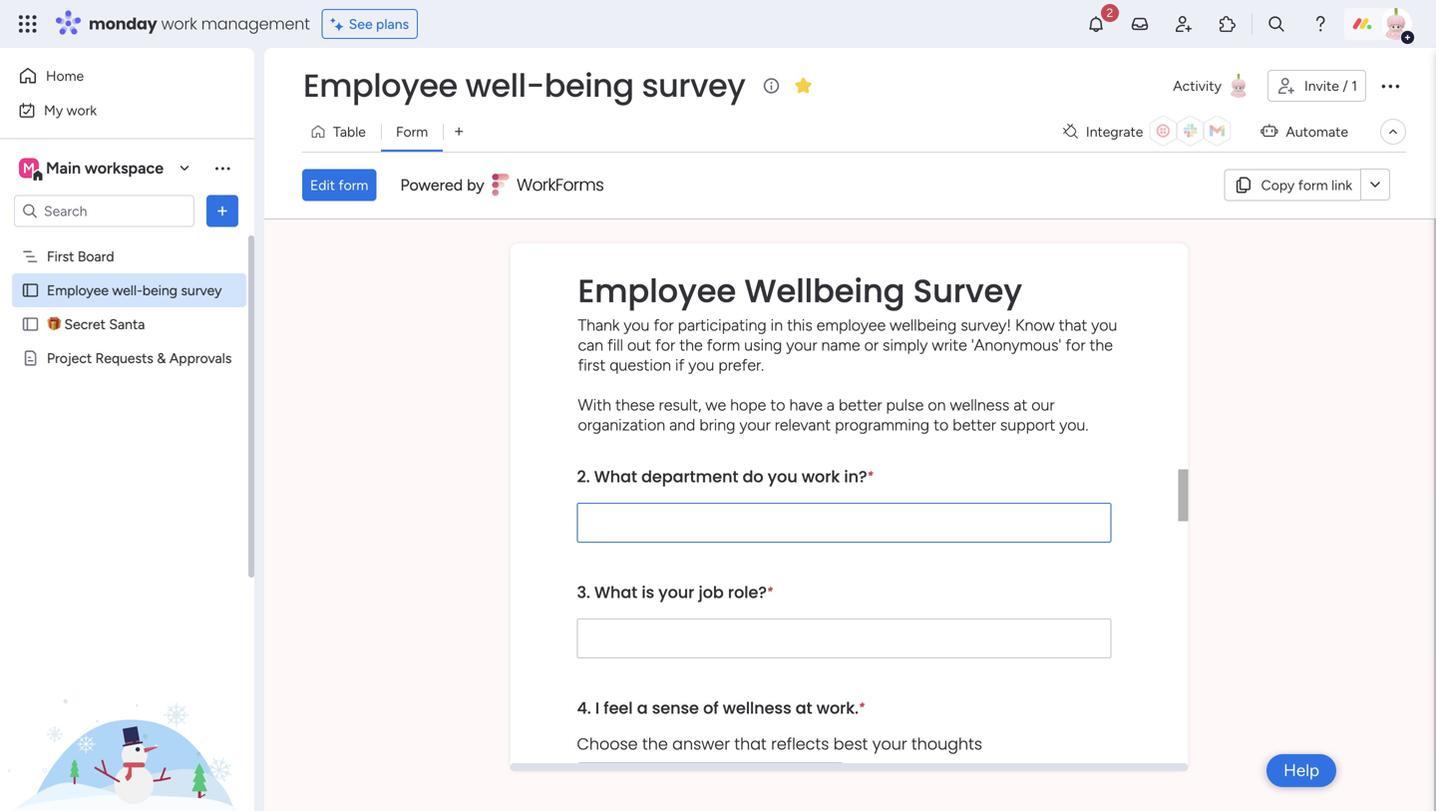 Task type: vqa. For each thing, say whether or not it's contained in the screenshot.
component image in the 'Quick search results' List Box
no



Task type: locate. For each thing, give the bounding box(es) containing it.
employee well-being survey up the santa
[[47, 282, 222, 299]]

option
[[0, 238, 254, 242]]

home
[[46, 67, 84, 84]]

1 horizontal spatial wellness
[[950, 395, 1010, 414]]

work for monday
[[161, 12, 197, 35]]

Search in workspace field
[[42, 200, 167, 222]]

workforms logo image
[[492, 169, 605, 201]]

1 vertical spatial what
[[595, 581, 638, 603]]

work right monday
[[161, 12, 197, 35]]

hope
[[730, 395, 767, 414]]

work
[[161, 12, 197, 35], [66, 102, 97, 119], [802, 465, 840, 488]]

0 horizontal spatial form
[[339, 176, 368, 193]]

list box
[[0, 235, 254, 644]]

0 vertical spatial wellness
[[950, 395, 1010, 414]]

1 vertical spatial better
[[953, 415, 997, 434]]

what for 2.
[[594, 465, 637, 488]]

at
[[1014, 395, 1028, 414], [796, 697, 813, 719]]

dapulse integrations image
[[1063, 124, 1078, 139]]

for up if
[[655, 335, 676, 354]]

your
[[786, 335, 818, 354], [740, 415, 771, 434], [659, 581, 695, 603], [873, 733, 907, 755]]

1 horizontal spatial survey
[[642, 63, 746, 108]]

1 horizontal spatial to
[[934, 415, 949, 434]]

reflects
[[771, 733, 829, 755]]

copy form link
[[1262, 176, 1353, 193]]

employee up out
[[578, 269, 736, 313]]

0 horizontal spatial a
[[637, 697, 648, 719]]

survey
[[914, 269, 1023, 313]]

1 horizontal spatial being
[[544, 63, 634, 108]]

list box containing first board
[[0, 235, 254, 644]]

2. What department do you work in? field
[[577, 503, 1112, 542]]

better left support
[[953, 415, 997, 434]]

lottie animation element
[[0, 610, 254, 811]]

1 vertical spatial well-
[[112, 282, 143, 299]]

our
[[1032, 395, 1055, 414]]

table button
[[302, 116, 381, 148]]

to left have
[[771, 395, 786, 414]]

project requests & approvals
[[47, 350, 232, 367]]

employee
[[817, 316, 886, 334]]

what inside group
[[594, 465, 637, 488]]

your down hope
[[740, 415, 771, 434]]

wellness right the on
[[950, 395, 1010, 414]]

and
[[670, 415, 696, 434]]

lottie animation image
[[0, 610, 254, 811]]

employee well-being survey
[[303, 63, 746, 108], [47, 282, 222, 299]]

your inside with these result, we hope to have a better pulse on wellness at our organization and bring your relevant programming to better support you.
[[740, 415, 771, 434]]

options image
[[1379, 74, 1403, 98], [212, 201, 232, 221]]

edit
[[310, 176, 335, 193]]

what right 2.
[[594, 465, 637, 488]]

employee wellbeing survey
[[578, 269, 1023, 313]]

what
[[594, 465, 637, 488], [595, 581, 638, 603]]

survey!
[[961, 316, 1012, 334]]

1 vertical spatial being
[[143, 282, 178, 299]]

1 horizontal spatial work
[[161, 12, 197, 35]]

1 vertical spatial options image
[[212, 201, 232, 221]]

see plans
[[349, 15, 409, 32]]

the right the 'anonymous'
[[1090, 335, 1113, 354]]

3. what is your job role? *
[[577, 581, 773, 603]]

1 vertical spatial wellness
[[723, 697, 792, 719]]

1 vertical spatial work
[[66, 102, 97, 119]]

1 vertical spatial *
[[767, 584, 773, 598]]

1 vertical spatial a
[[637, 697, 648, 719]]

edit form
[[310, 176, 368, 193]]

0 vertical spatial options image
[[1379, 74, 1403, 98]]

1 vertical spatial to
[[934, 415, 949, 434]]

form right edit
[[339, 176, 368, 193]]

0 vertical spatial that
[[1059, 316, 1088, 334]]

0 vertical spatial what
[[594, 465, 637, 488]]

1 vertical spatial survey
[[181, 282, 222, 299]]

1 horizontal spatial at
[[1014, 395, 1028, 414]]

form down 'participating'
[[707, 335, 741, 354]]

form inside thank you for participating in this employee wellbeing survey! know that you can fill out for the form using your name or simply write 'anonymous' for the first question if you prefer.
[[707, 335, 741, 354]]

0 horizontal spatial wellness
[[723, 697, 792, 719]]

you right do
[[768, 465, 798, 488]]

bring
[[700, 415, 736, 434]]

prefer.
[[719, 355, 764, 374]]

with
[[578, 395, 612, 414]]

better up programming
[[839, 395, 882, 414]]

0 horizontal spatial at
[[796, 697, 813, 719]]

form left link
[[1299, 176, 1328, 193]]

public board image
[[21, 315, 40, 334]]

* up best
[[859, 700, 865, 714]]

copy form link button
[[1225, 169, 1361, 201]]

the up if
[[680, 335, 703, 354]]

inbox image
[[1130, 14, 1150, 34]]

2 vertical spatial work
[[802, 465, 840, 488]]

the down the sense
[[642, 733, 668, 755]]

1 horizontal spatial *
[[859, 700, 865, 714]]

better
[[839, 395, 882, 414], [953, 415, 997, 434]]

0 horizontal spatial survey
[[181, 282, 222, 299]]

you.
[[1060, 415, 1089, 434]]

0 horizontal spatial the
[[642, 733, 668, 755]]

add view image
[[455, 124, 463, 139]]

form button
[[381, 116, 443, 148]]

options image down workspace options icon
[[212, 201, 232, 221]]

requests
[[95, 350, 154, 367]]

your down this
[[786, 335, 818, 354]]

wellness up choose the answer that reflects best your thoughts at the bottom of the page
[[723, 697, 792, 719]]

1 horizontal spatial a
[[827, 395, 835, 414]]

1 horizontal spatial well-
[[465, 63, 544, 108]]

survey inside list box
[[181, 282, 222, 299]]

0 vertical spatial *
[[868, 468, 874, 483]]

we
[[706, 395, 726, 414]]

* down programming
[[868, 468, 874, 483]]

for up "question"
[[654, 316, 674, 334]]

survey up approvals
[[181, 282, 222, 299]]

answer
[[673, 733, 730, 755]]

0 vertical spatial a
[[827, 395, 835, 414]]

know
[[1016, 316, 1055, 334]]

what left is
[[595, 581, 638, 603]]

0 horizontal spatial to
[[771, 395, 786, 414]]

form inside button
[[1299, 176, 1328, 193]]

you
[[624, 316, 650, 334], [1092, 316, 1118, 334], [689, 355, 715, 374], [768, 465, 798, 488]]

wellness inside with these result, we hope to have a better pulse on wellness at our organization and bring your relevant programming to better support you.
[[950, 395, 1010, 414]]

at up support
[[1014, 395, 1028, 414]]

form inside button
[[339, 176, 368, 193]]

1 horizontal spatial better
[[953, 415, 997, 434]]

being inside list box
[[143, 282, 178, 299]]

what inside "group"
[[595, 581, 638, 603]]

secret
[[64, 316, 106, 333]]

1 horizontal spatial options image
[[1379, 74, 1403, 98]]

feel
[[604, 697, 633, 719]]

1 vertical spatial that
[[735, 733, 767, 755]]

main workspace
[[46, 159, 164, 178]]

2 horizontal spatial employee
[[578, 269, 736, 313]]

0 horizontal spatial well-
[[112, 282, 143, 299]]

your right is
[[659, 581, 695, 603]]

invite
[[1305, 77, 1340, 94]]

first
[[578, 355, 606, 374]]

to down the on
[[934, 415, 949, 434]]

that right know
[[1059, 316, 1088, 334]]

sense
[[652, 697, 699, 719]]

if
[[675, 355, 685, 374]]

work right 'my'
[[66, 102, 97, 119]]

0 vertical spatial survey
[[642, 63, 746, 108]]

* inside 3. what is your job role? *
[[767, 584, 773, 598]]

your inside thank you for participating in this employee wellbeing survey! know that you can fill out for the form using your name or simply write 'anonymous' for the first question if you prefer.
[[786, 335, 818, 354]]

0 vertical spatial at
[[1014, 395, 1028, 414]]

thank
[[578, 316, 620, 334]]

autopilot image
[[1261, 118, 1278, 143]]

2 horizontal spatial form
[[1299, 176, 1328, 193]]

employee inside list box
[[47, 282, 109, 299]]

workspace
[[85, 159, 164, 178]]

you up out
[[624, 316, 650, 334]]

role?
[[728, 581, 767, 603]]

0 horizontal spatial employee
[[47, 282, 109, 299]]

automate
[[1286, 123, 1349, 140]]

1 horizontal spatial form
[[707, 335, 741, 354]]

to
[[771, 395, 786, 414], [934, 415, 949, 434]]

1 horizontal spatial that
[[1059, 316, 1088, 334]]

4.
[[577, 697, 591, 719]]

for
[[654, 316, 674, 334], [655, 335, 676, 354], [1066, 335, 1086, 354]]

0 horizontal spatial being
[[143, 282, 178, 299]]

form form
[[264, 219, 1435, 811]]

0 horizontal spatial *
[[767, 584, 773, 598]]

group
[[577, 682, 1112, 811]]

options image right 1
[[1379, 74, 1403, 98]]

at left the work.
[[796, 697, 813, 719]]

* right job
[[767, 584, 773, 598]]

a
[[827, 395, 835, 414], [637, 697, 648, 719]]

survey left show board description image
[[642, 63, 746, 108]]

link
[[1332, 176, 1353, 193]]

a right have
[[827, 395, 835, 414]]

0 horizontal spatial employee well-being survey
[[47, 282, 222, 299]]

* inside 2. what department do you work in? *
[[868, 468, 874, 483]]

0 horizontal spatial work
[[66, 102, 97, 119]]

my
[[44, 102, 63, 119]]

that down 4. i feel a sense of wellness at work. *
[[735, 733, 767, 755]]

2 horizontal spatial *
[[868, 468, 874, 483]]

your right best
[[873, 733, 907, 755]]

well-
[[465, 63, 544, 108], [112, 282, 143, 299]]

0 vertical spatial better
[[839, 395, 882, 414]]

invite members image
[[1174, 14, 1194, 34]]

a right feel
[[637, 697, 648, 719]]

board
[[78, 248, 114, 265]]

first
[[47, 248, 74, 265]]

1 vertical spatial employee well-being survey
[[47, 282, 222, 299]]

0 vertical spatial well-
[[465, 63, 544, 108]]

well- inside list box
[[112, 282, 143, 299]]

relevant
[[775, 415, 831, 434]]

0 vertical spatial work
[[161, 12, 197, 35]]

2 horizontal spatial work
[[802, 465, 840, 488]]

0 horizontal spatial that
[[735, 733, 767, 755]]

*
[[868, 468, 874, 483], [767, 584, 773, 598], [859, 700, 865, 714]]

participating
[[678, 316, 767, 334]]

at inside with these result, we hope to have a better pulse on wellness at our organization and bring your relevant programming to better support you.
[[1014, 395, 1028, 414]]

1
[[1352, 77, 1358, 94]]

powered
[[400, 175, 463, 194]]

0 vertical spatial employee well-being survey
[[303, 63, 746, 108]]

employee up table
[[303, 63, 458, 108]]

work left the in?
[[802, 465, 840, 488]]

employee down first board
[[47, 282, 109, 299]]

that
[[1059, 316, 1088, 334], [735, 733, 767, 755]]

powered by
[[400, 175, 485, 194]]

wellbeing
[[890, 316, 957, 334]]

form for copy
[[1299, 176, 1328, 193]]

1 vertical spatial at
[[796, 697, 813, 719]]

remove from favorites image
[[794, 75, 813, 95]]

employee well-being survey up add view 'image'
[[303, 63, 746, 108]]

2 vertical spatial *
[[859, 700, 865, 714]]

work inside button
[[66, 102, 97, 119]]



Task type: describe. For each thing, give the bounding box(es) containing it.
choose the answer that reflects best your thoughts
[[577, 733, 983, 755]]

help button
[[1267, 754, 1337, 787]]

you right if
[[689, 355, 715, 374]]

1 horizontal spatial the
[[680, 335, 703, 354]]

you inside group
[[768, 465, 798, 488]]

2. what department do you work in? group
[[577, 451, 1112, 566]]

4. i feel a sense of wellness at work. *
[[577, 697, 865, 719]]

help
[[1284, 760, 1320, 781]]

invite / 1 button
[[1268, 70, 1367, 102]]

programming
[[835, 415, 930, 434]]

do
[[743, 465, 764, 488]]

is
[[642, 581, 655, 603]]

question
[[610, 355, 671, 374]]

1 horizontal spatial employee well-being survey
[[303, 63, 746, 108]]

group containing 4. i feel a sense of wellness at work.
[[577, 682, 1112, 811]]

santa
[[109, 316, 145, 333]]

copy
[[1262, 176, 1295, 193]]

thank you for participating in this employee wellbeing survey! know that you can fill out for the form using your name or simply write 'anonymous' for the first question if you prefer.
[[578, 316, 1118, 374]]

this
[[787, 316, 813, 334]]

choose
[[577, 733, 638, 755]]

work inside group
[[802, 465, 840, 488]]

collapse board header image
[[1386, 124, 1402, 140]]

that inside group
[[735, 733, 767, 755]]

a inside with these result, we hope to have a better pulse on wellness at our organization and bring your relevant programming to better support you.
[[827, 395, 835, 414]]

fill
[[608, 335, 624, 354]]

your inside "group"
[[659, 581, 695, 603]]

wellbeing
[[745, 269, 905, 313]]

ruby anderson image
[[1381, 8, 1413, 40]]

by
[[467, 175, 485, 194]]

what for 3.
[[595, 581, 638, 603]]

apps image
[[1218, 14, 1238, 34]]

result,
[[659, 395, 702, 414]]

the inside group
[[642, 733, 668, 755]]

main
[[46, 159, 81, 178]]

table
[[333, 123, 366, 140]]

&
[[157, 350, 166, 367]]

that inside thank you for participating in this employee wellbeing survey! know that you can fill out for the form using your name or simply write 'anonymous' for the first question if you prefer.
[[1059, 316, 1088, 334]]

employee inside form form
[[578, 269, 736, 313]]

work.
[[817, 697, 859, 719]]

have
[[790, 395, 823, 414]]

approvals
[[169, 350, 232, 367]]

3.
[[577, 581, 590, 603]]

see
[[349, 15, 373, 32]]

select product image
[[18, 14, 38, 34]]

0 vertical spatial being
[[544, 63, 634, 108]]

2 horizontal spatial the
[[1090, 335, 1113, 354]]

with these result, we hope to have a better pulse on wellness at our organization and bring your relevant programming to better support you.
[[578, 395, 1089, 434]]

* inside 4. i feel a sense of wellness at work. *
[[859, 700, 865, 714]]

organization
[[578, 415, 666, 434]]

on
[[928, 395, 946, 414]]

1 horizontal spatial employee
[[303, 63, 458, 108]]

my work
[[44, 102, 97, 119]]

edit form button
[[302, 169, 376, 201]]

workspace options image
[[212, 158, 232, 178]]

0 horizontal spatial better
[[839, 395, 882, 414]]

workspace image
[[19, 157, 39, 179]]

2. what department do you work in? *
[[577, 465, 874, 488]]

m
[[23, 160, 35, 177]]

0 vertical spatial to
[[771, 395, 786, 414]]

🎁 secret santa
[[47, 316, 145, 333]]

Employee well-being survey field
[[298, 63, 751, 108]]

integrate
[[1086, 123, 1144, 140]]

form for edit
[[339, 176, 368, 193]]

form
[[396, 123, 428, 140]]

monday work management
[[89, 12, 310, 35]]

notifications image
[[1086, 14, 1106, 34]]

can
[[578, 335, 604, 354]]

home button
[[12, 60, 214, 92]]

of
[[703, 697, 719, 719]]

3. What is your job role? field
[[577, 618, 1112, 658]]

search everything image
[[1267, 14, 1287, 34]]

workspace selection element
[[19, 156, 167, 182]]

activity button
[[1166, 70, 1260, 102]]

or
[[865, 335, 879, 354]]

project
[[47, 350, 92, 367]]

public board image
[[21, 281, 40, 300]]

show board description image
[[760, 76, 784, 96]]

2 image
[[1101, 1, 1119, 23]]

these
[[616, 395, 655, 414]]

activity
[[1174, 77, 1222, 94]]

my work button
[[12, 94, 214, 126]]

job
[[699, 581, 724, 603]]

you right know
[[1092, 316, 1118, 334]]

plans
[[376, 15, 409, 32]]

out
[[628, 335, 651, 354]]

in
[[771, 316, 783, 334]]

pulse
[[886, 395, 924, 414]]

/
[[1343, 77, 1349, 94]]

support
[[1001, 415, 1056, 434]]

in?
[[844, 465, 868, 488]]

department
[[642, 465, 739, 488]]

i
[[595, 697, 600, 719]]

2.
[[577, 465, 590, 488]]

management
[[201, 12, 310, 35]]

see plans button
[[322, 9, 418, 39]]

work for my
[[66, 102, 97, 119]]

0 horizontal spatial options image
[[212, 201, 232, 221]]

best
[[834, 733, 868, 755]]

help image
[[1311, 14, 1331, 34]]

for right the 'anonymous'
[[1066, 335, 1086, 354]]

3. what is your job role? group
[[577, 566, 1112, 682]]



